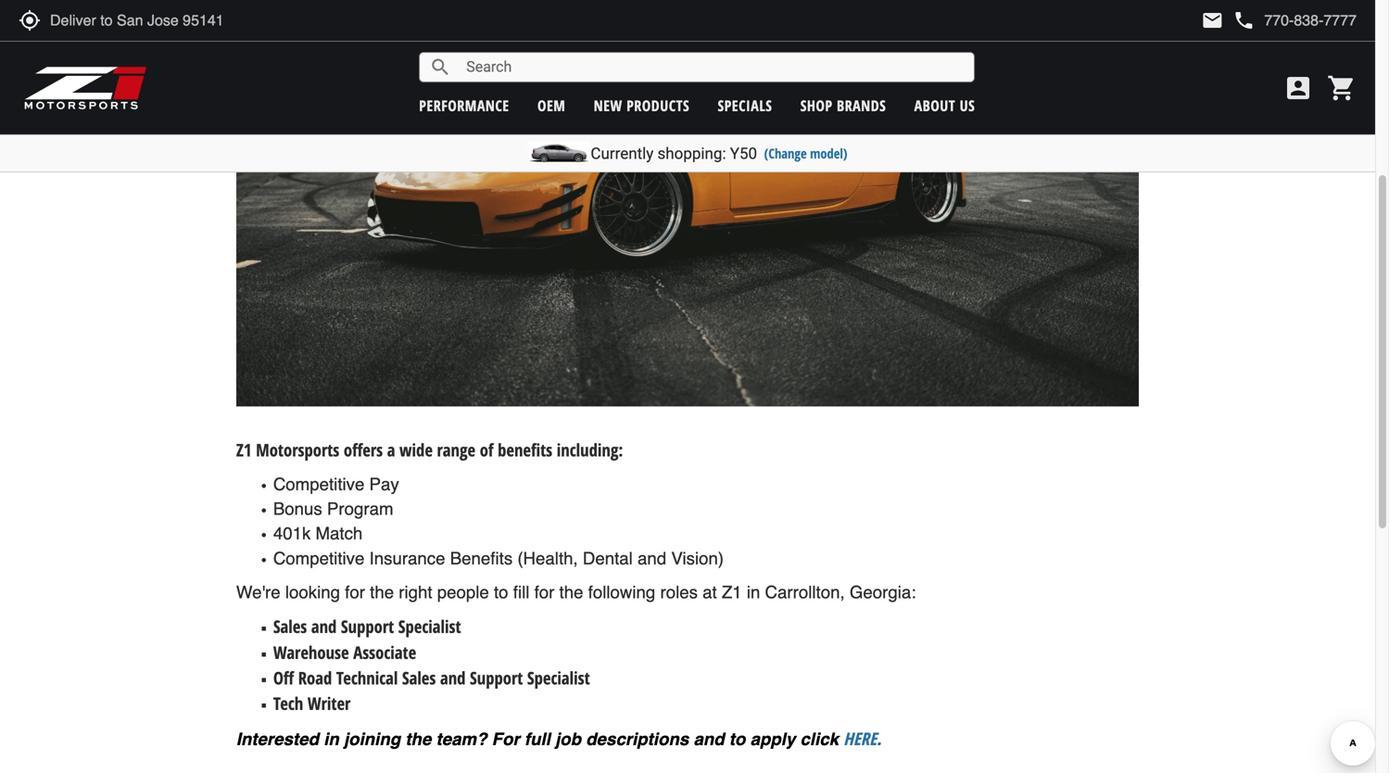 Task type: describe. For each thing, give the bounding box(es) containing it.
phone
[[1233, 9, 1256, 32]]

vision)
[[672, 548, 724, 569]]

1 for from the left
[[345, 582, 365, 603]]

and up warehouse
[[311, 615, 337, 638]]

brands
[[837, 95, 887, 115]]

about us link
[[915, 95, 976, 115]]

free shipping!  on select z1 products shipped within the continental us. image
[[236, 0, 1140, 406]]

shopping_cart link
[[1323, 73, 1357, 103]]

apply
[[751, 729, 796, 749]]

0 horizontal spatial to
[[494, 582, 509, 603]]

new products link
[[594, 95, 690, 115]]

and inside interested in joining the team? for full job descriptions and to apply click here .
[[694, 729, 725, 749]]

1 horizontal spatial z1
[[722, 582, 742, 603]]

technical
[[336, 666, 398, 690]]

tech
[[273, 692, 303, 715]]

job
[[555, 729, 581, 749]]

1 competitive from the top
[[273, 474, 365, 495]]

oem
[[538, 95, 566, 115]]

specials
[[718, 95, 773, 115]]

a
[[387, 438, 395, 461]]

here link
[[844, 727, 877, 750]]

dental
[[583, 548, 633, 569]]

and inside competitive pay bonus program 401k match competitive insurance benefits (health, dental and vision)
[[638, 548, 667, 569]]

to inside interested in joining the team? for full job descriptions and to apply click here .
[[729, 729, 746, 749]]

road
[[298, 666, 332, 690]]

Search search field
[[452, 53, 975, 82]]

0 vertical spatial support
[[341, 615, 394, 638]]

1 horizontal spatial in
[[747, 582, 761, 603]]

here
[[844, 727, 877, 750]]

shop brands link
[[801, 95, 887, 115]]

currently
[[591, 144, 654, 163]]

including:
[[557, 438, 623, 461]]

new
[[594, 95, 623, 115]]

2 horizontal spatial the
[[560, 582, 584, 603]]

looking
[[285, 582, 340, 603]]

benefits
[[450, 548, 513, 569]]

for
[[492, 729, 520, 749]]

shopping:
[[658, 144, 726, 163]]

(health,
[[518, 548, 578, 569]]

new products
[[594, 95, 690, 115]]

carrollton,
[[765, 582, 845, 603]]

georgia:
[[850, 582, 916, 603]]

shop
[[801, 95, 833, 115]]

0 horizontal spatial sales
[[273, 615, 307, 638]]

writer
[[308, 692, 351, 715]]

mail
[[1202, 9, 1224, 32]]

we're
[[236, 582, 281, 603]]

at
[[703, 582, 717, 603]]

(change
[[764, 144, 807, 162]]

offers
[[344, 438, 383, 461]]

1 horizontal spatial specialist
[[527, 666, 590, 690]]

performance link
[[419, 95, 510, 115]]

specials link
[[718, 95, 773, 115]]

roles
[[661, 582, 698, 603]]

mail phone
[[1202, 9, 1256, 32]]

insurance
[[369, 548, 445, 569]]

.
[[877, 729, 882, 749]]

click
[[801, 729, 839, 749]]

0 horizontal spatial specialist
[[398, 615, 461, 638]]

z1 motorsports offers a wide range of benefits including:
[[236, 438, 623, 461]]

of
[[480, 438, 494, 461]]



Task type: vqa. For each thing, say whether or not it's contained in the screenshot.
the top INFINITI
no



Task type: locate. For each thing, give the bounding box(es) containing it.
1 vertical spatial specialist
[[527, 666, 590, 690]]

model)
[[810, 144, 848, 162]]

z1 motorsports logo image
[[23, 65, 148, 111]]

the left right
[[370, 582, 394, 603]]

warehouse
[[273, 640, 349, 664]]

fill
[[513, 582, 530, 603]]

support
[[341, 615, 394, 638], [470, 666, 523, 690]]

the for here
[[405, 729, 431, 749]]

account_box link
[[1279, 73, 1318, 103]]

to left 'apply'
[[729, 729, 746, 749]]

competitive
[[273, 474, 365, 495], [273, 548, 365, 569]]

2 competitive from the top
[[273, 548, 365, 569]]

benefits
[[498, 438, 553, 461]]

about
[[915, 95, 956, 115]]

oem link
[[538, 95, 566, 115]]

and up team?
[[440, 666, 466, 690]]

we're looking for the right people to fill for the following roles at z1 in carrollton, georgia:
[[236, 582, 916, 603]]

1 horizontal spatial the
[[405, 729, 431, 749]]

z1 left motorsports
[[236, 438, 252, 461]]

to left the fill
[[494, 582, 509, 603]]

right
[[399, 582, 433, 603]]

shopping_cart
[[1328, 73, 1357, 103]]

1 vertical spatial competitive
[[273, 548, 365, 569]]

mail link
[[1202, 9, 1224, 32]]

associate
[[353, 640, 416, 664]]

shop brands
[[801, 95, 887, 115]]

1 horizontal spatial support
[[470, 666, 523, 690]]

0 vertical spatial in
[[747, 582, 761, 603]]

following
[[588, 582, 656, 603]]

in right the at
[[747, 582, 761, 603]]

sales up warehouse
[[273, 615, 307, 638]]

0 vertical spatial competitive
[[273, 474, 365, 495]]

1 horizontal spatial to
[[729, 729, 746, 749]]

for right the fill
[[535, 582, 555, 603]]

401k
[[273, 524, 311, 544]]

and up roles
[[638, 548, 667, 569]]

joining
[[344, 729, 401, 749]]

specialist up interested in joining the team? for full job descriptions and to apply click here .
[[527, 666, 590, 690]]

z1 right the at
[[722, 582, 742, 603]]

(change model) link
[[764, 144, 848, 162]]

support up associate
[[341, 615, 394, 638]]

bonus
[[273, 499, 322, 519]]

z1
[[236, 438, 252, 461], [722, 582, 742, 603]]

specialist
[[398, 615, 461, 638], [527, 666, 590, 690]]

0 horizontal spatial for
[[345, 582, 365, 603]]

2 for from the left
[[535, 582, 555, 603]]

the left team?
[[405, 729, 431, 749]]

and
[[638, 548, 667, 569], [311, 615, 337, 638], [440, 666, 466, 690], [694, 729, 725, 749]]

competitive pay bonus program 401k match competitive insurance benefits (health, dental and vision)
[[273, 474, 724, 569]]

in inside interested in joining the team? for full job descriptions and to apply click here .
[[324, 729, 339, 749]]

interested
[[236, 729, 319, 749]]

motorsports
[[256, 438, 340, 461]]

specialist down right
[[398, 615, 461, 638]]

for
[[345, 582, 365, 603], [535, 582, 555, 603]]

1 vertical spatial in
[[324, 729, 339, 749]]

0 vertical spatial specialist
[[398, 615, 461, 638]]

team?
[[436, 729, 487, 749]]

range
[[437, 438, 476, 461]]

about us
[[915, 95, 976, 115]]

0 vertical spatial to
[[494, 582, 509, 603]]

sales
[[273, 615, 307, 638], [402, 666, 436, 690]]

wide
[[400, 438, 433, 461]]

my_location
[[19, 9, 41, 32]]

support up for
[[470, 666, 523, 690]]

and left 'apply'
[[694, 729, 725, 749]]

performance
[[419, 95, 510, 115]]

for right 'looking'
[[345, 582, 365, 603]]

currently shopping: y50 (change model)
[[591, 144, 848, 163]]

y50
[[730, 144, 758, 163]]

1 vertical spatial sales
[[402, 666, 436, 690]]

0 horizontal spatial the
[[370, 582, 394, 603]]

match
[[316, 524, 363, 544]]

sales and support specialist warehouse associate off road technical sales and support specialist tech writer
[[273, 615, 590, 715]]

the inside interested in joining the team? for full job descriptions and to apply click here .
[[405, 729, 431, 749]]

descriptions
[[586, 729, 689, 749]]

program
[[327, 499, 394, 519]]

competitive up bonus
[[273, 474, 365, 495]]

to
[[494, 582, 509, 603], [729, 729, 746, 749]]

pay
[[369, 474, 399, 495]]

competitive down 'match'
[[273, 548, 365, 569]]

the for z1
[[370, 582, 394, 603]]

0 horizontal spatial in
[[324, 729, 339, 749]]

in
[[747, 582, 761, 603], [324, 729, 339, 749]]

1 horizontal spatial for
[[535, 582, 555, 603]]

1 vertical spatial to
[[729, 729, 746, 749]]

the
[[370, 582, 394, 603], [560, 582, 584, 603], [405, 729, 431, 749]]

us
[[960, 95, 976, 115]]

off
[[273, 666, 294, 690]]

0 horizontal spatial z1
[[236, 438, 252, 461]]

people
[[437, 582, 489, 603]]

interested in joining the team? for full job descriptions and to apply click here .
[[236, 727, 887, 750]]

sales down associate
[[402, 666, 436, 690]]

1 vertical spatial z1
[[722, 582, 742, 603]]

products
[[627, 95, 690, 115]]

search
[[429, 56, 452, 78]]

full
[[525, 729, 551, 749]]

the down (health,
[[560, 582, 584, 603]]

0 vertical spatial sales
[[273, 615, 307, 638]]

1 horizontal spatial sales
[[402, 666, 436, 690]]

0 horizontal spatial support
[[341, 615, 394, 638]]

1 vertical spatial support
[[470, 666, 523, 690]]

phone link
[[1233, 9, 1357, 32]]

in down writer
[[324, 729, 339, 749]]

0 vertical spatial z1
[[236, 438, 252, 461]]

account_box
[[1284, 73, 1314, 103]]



